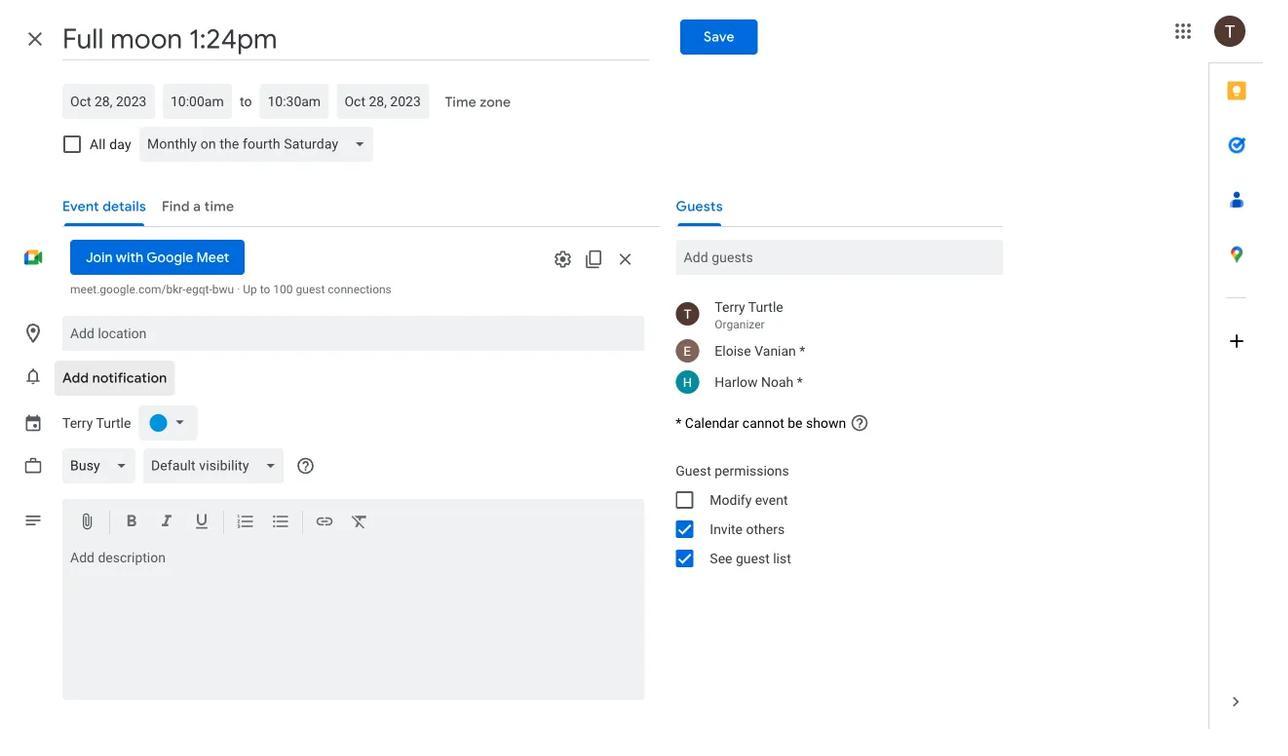 Task type: vqa. For each thing, say whether or not it's contained in the screenshot.
the ·
yes



Task type: describe. For each thing, give the bounding box(es) containing it.
Description text field
[[62, 550, 645, 696]]

up
[[243, 283, 257, 296]]

add notification button
[[55, 355, 175, 402]]

meet.google.com/bkr-egqt-bwu · up to 100 guest connections
[[70, 283, 392, 296]]

terry turtle, organizer tree item
[[660, 294, 1003, 335]]

harlow
[[715, 374, 758, 390]]

Start time text field
[[171, 90, 224, 113]]

Title text field
[[62, 18, 649, 60]]

guests invited to this event. tree
[[660, 294, 1003, 398]]

join with google meet link
[[70, 240, 245, 275]]

all
[[90, 136, 106, 152]]

add
[[62, 369, 89, 387]]

event
[[755, 492, 788, 508]]

bwu
[[212, 283, 234, 296]]

0 vertical spatial to
[[240, 93, 252, 109]]

group containing guest permissions
[[660, 456, 1003, 573]]

vanian
[[755, 343, 796, 359]]

permissions
[[715, 463, 789, 479]]

2 vertical spatial *
[[676, 415, 682, 431]]

see guest list
[[710, 550, 791, 566]]

join with google meet
[[86, 249, 229, 266]]

bulleted list image
[[271, 512, 291, 535]]

terry for terry turtle
[[62, 415, 93, 431]]

remove formatting image
[[350, 512, 369, 535]]

eloise vanian tree item
[[660, 335, 1003, 367]]

zone
[[480, 94, 511, 111]]

insert link image
[[315, 512, 334, 535]]

notification
[[92, 369, 167, 387]]

1 horizontal spatial to
[[260, 283, 270, 296]]

Guests text field
[[684, 240, 996, 275]]

End date text field
[[345, 90, 422, 113]]

* for eloise vanian *
[[800, 343, 806, 359]]

End time text field
[[268, 90, 321, 113]]

modify
[[710, 492, 752, 508]]

eloise
[[715, 343, 751, 359]]

·
[[237, 283, 240, 296]]

100
[[273, 283, 293, 296]]

google
[[146, 249, 193, 266]]

join
[[86, 249, 113, 266]]

terry turtle organizer
[[715, 299, 784, 331]]

connections
[[328, 283, 392, 296]]



Task type: locate. For each thing, give the bounding box(es) containing it.
shown
[[806, 415, 846, 431]]

guest
[[676, 463, 711, 479]]

0 horizontal spatial turtle
[[96, 415, 131, 431]]

turtle down add notification button
[[96, 415, 131, 431]]

terry inside terry turtle organizer
[[715, 299, 745, 315]]

1 horizontal spatial turtle
[[749, 299, 784, 315]]

* right noah
[[797, 374, 803, 390]]

organizer
[[715, 318, 765, 331]]

* for harlow noah *
[[797, 374, 803, 390]]

day
[[109, 136, 131, 152]]

* inside eloise vanian tree item
[[800, 343, 806, 359]]

all day
[[90, 136, 131, 152]]

group
[[660, 456, 1003, 573]]

terry for terry turtle organizer
[[715, 299, 745, 315]]

0 vertical spatial *
[[800, 343, 806, 359]]

calendar
[[685, 415, 739, 431]]

guest permissions
[[676, 463, 789, 479]]

time zone button
[[437, 85, 519, 120]]

meet
[[196, 249, 229, 266]]

terry
[[715, 299, 745, 315], [62, 415, 93, 431]]

formatting options toolbar
[[62, 499, 645, 542]]

1 vertical spatial terry
[[62, 415, 93, 431]]

terry turtle
[[62, 415, 131, 431]]

turtle for terry turtle organizer
[[749, 299, 784, 315]]

noah
[[761, 374, 794, 390]]

to left the end time text box
[[240, 93, 252, 109]]

1 vertical spatial turtle
[[96, 415, 131, 431]]

harlow noah *
[[715, 374, 803, 390]]

guest
[[296, 283, 325, 296], [736, 550, 770, 566]]

* left calendar
[[676, 415, 682, 431]]

harlow noah tree item
[[660, 367, 1003, 398]]

list
[[773, 550, 791, 566]]

numbered list image
[[236, 512, 255, 535]]

save button
[[680, 19, 758, 55]]

0 vertical spatial guest
[[296, 283, 325, 296]]

others
[[746, 521, 785, 537]]

time zone
[[445, 94, 511, 111]]

* calendar cannot be shown
[[676, 415, 846, 431]]

save
[[704, 28, 735, 46]]

invite
[[710, 521, 743, 537]]

terry down the 'add'
[[62, 415, 93, 431]]

None field
[[139, 127, 381, 162], [62, 448, 143, 484], [143, 448, 292, 484], [139, 127, 381, 162], [62, 448, 143, 484], [143, 448, 292, 484]]

to
[[240, 93, 252, 109], [260, 283, 270, 296]]

terry up "organizer"
[[715, 299, 745, 315]]

1 vertical spatial to
[[260, 283, 270, 296]]

time
[[445, 94, 476, 111]]

eloise vanian *
[[715, 343, 806, 359]]

1 horizontal spatial terry
[[715, 299, 745, 315]]

bold image
[[122, 512, 141, 535]]

underline image
[[192, 512, 212, 535]]

0 vertical spatial terry
[[715, 299, 745, 315]]

italic image
[[157, 512, 176, 535]]

Location text field
[[70, 316, 637, 351]]

1 vertical spatial *
[[797, 374, 803, 390]]

0 horizontal spatial to
[[240, 93, 252, 109]]

tab list
[[1210, 63, 1263, 675]]

to right up
[[260, 283, 270, 296]]

* inside harlow noah tree item
[[797, 374, 803, 390]]

turtle up "organizer"
[[749, 299, 784, 315]]

invite others
[[710, 521, 785, 537]]

1 horizontal spatial guest
[[736, 550, 770, 566]]

turtle for terry turtle
[[96, 415, 131, 431]]

see
[[710, 550, 733, 566]]

1 vertical spatial guest
[[736, 550, 770, 566]]

0 horizontal spatial guest
[[296, 283, 325, 296]]

0 horizontal spatial terry
[[62, 415, 93, 431]]

add notification
[[62, 369, 167, 387]]

*
[[800, 343, 806, 359], [797, 374, 803, 390], [676, 415, 682, 431]]

turtle
[[749, 299, 784, 315], [96, 415, 131, 431]]

modify event
[[710, 492, 788, 508]]

guest left list
[[736, 550, 770, 566]]

cannot
[[743, 415, 785, 431]]

egqt-
[[186, 283, 212, 296]]

turtle inside terry turtle organizer
[[749, 299, 784, 315]]

Start date text field
[[70, 90, 147, 113]]

guest right 100
[[296, 283, 325, 296]]

be
[[788, 415, 803, 431]]

* right vanian
[[800, 343, 806, 359]]

0 vertical spatial turtle
[[749, 299, 784, 315]]

meet.google.com/bkr-
[[70, 283, 186, 296]]

with
[[116, 249, 143, 266]]



